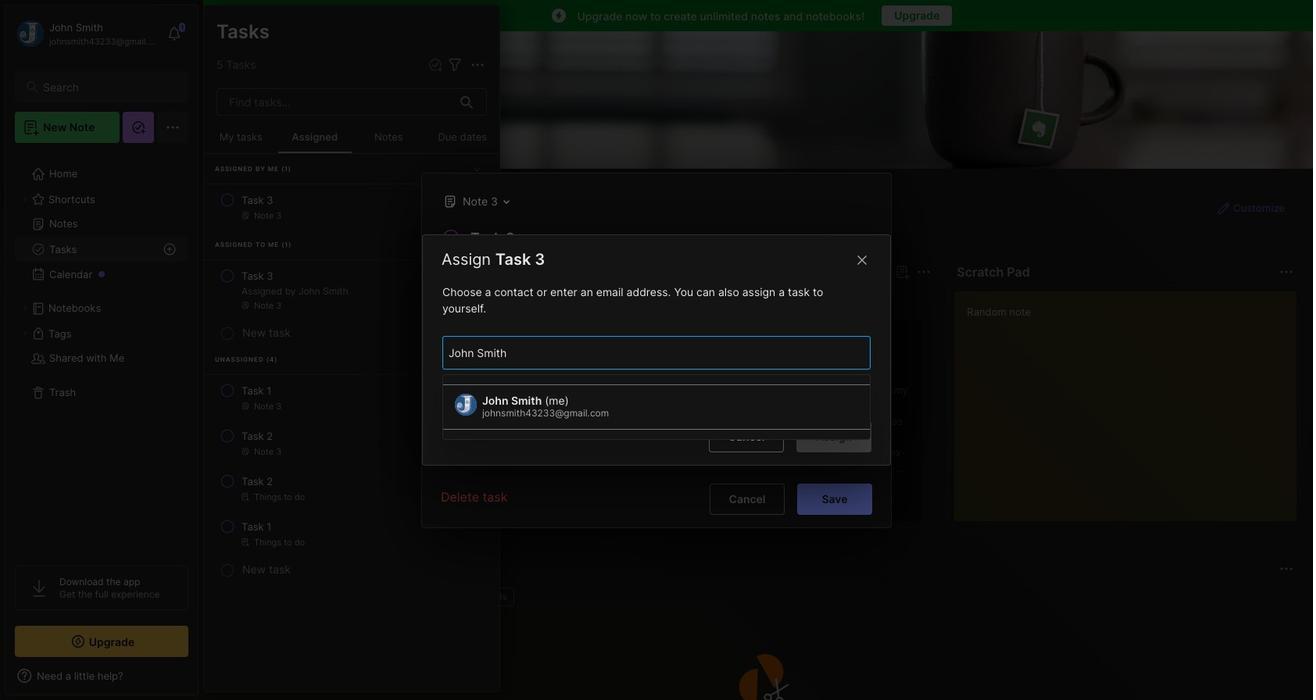 Task type: locate. For each thing, give the bounding box(es) containing it.
tab list
[[232, 291, 929, 310]]

row
[[210, 186, 493, 228], [210, 262, 493, 318], [210, 377, 493, 419], [210, 422, 493, 464], [210, 467, 493, 510], [210, 513, 493, 555]]

tab
[[232, 291, 278, 310], [284, 291, 348, 310], [471, 588, 514, 607]]

Find tasks… text field
[[220, 89, 451, 115]]

expand notebooks image
[[20, 304, 30, 313]]

None search field
[[43, 77, 174, 96]]

task 1 9 cell
[[242, 519, 271, 535]]

row group
[[204, 154, 500, 582], [229, 319, 1313, 532]]

tree
[[5, 152, 198, 552]]

0 horizontal spatial tab
[[232, 291, 278, 310]]

2 row from the top
[[210, 262, 493, 318]]

2 horizontal spatial tab
[[471, 588, 514, 607]]

1 row from the top
[[210, 186, 493, 228]]

task 3 1 cell
[[242, 192, 273, 208]]

Search text field
[[43, 80, 174, 95]]

Start writing… text field
[[967, 292, 1296, 509]]

tree inside the main element
[[5, 152, 198, 552]]



Task type: describe. For each thing, give the bounding box(es) containing it.
5 row from the top
[[210, 467, 493, 510]]

main element
[[0, 0, 203, 700]]

4 row from the top
[[210, 422, 493, 464]]

new task image
[[428, 57, 443, 73]]

3 row from the top
[[210, 377, 493, 419]]

task 3 3 cell
[[242, 268, 273, 284]]

task 2 8 cell
[[242, 474, 273, 489]]

close image
[[853, 251, 872, 270]]

1 horizontal spatial tab
[[284, 291, 348, 310]]

expand tags image
[[20, 329, 30, 339]]

task 2 7 cell
[[242, 428, 273, 444]]

6 row from the top
[[210, 513, 493, 555]]

Add tag field
[[447, 344, 799, 362]]

none search field inside the main element
[[43, 77, 174, 96]]

task 1 6 cell
[[242, 383, 271, 399]]



Task type: vqa. For each thing, say whether or not it's contained in the screenshot.
about
no



